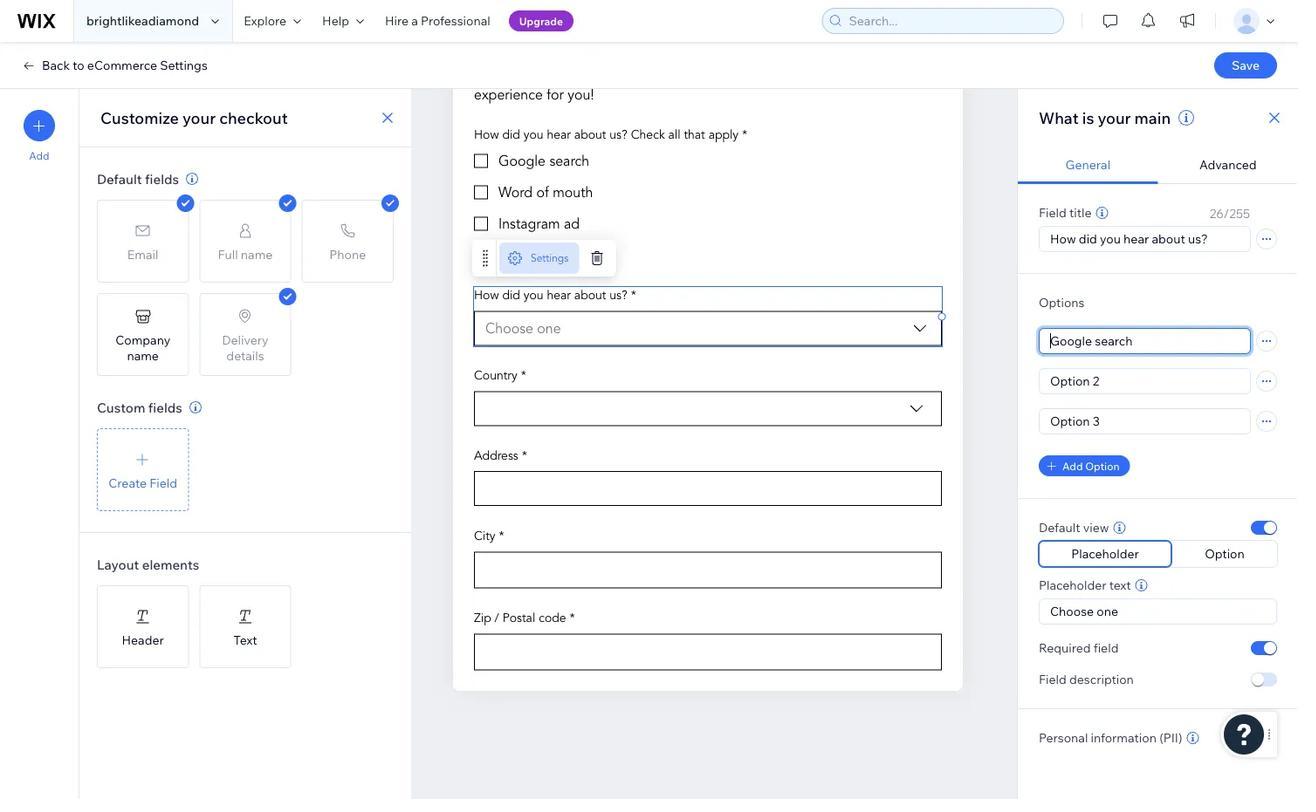 Task type: describe. For each thing, give the bounding box(es) containing it.
help
[[322, 13, 349, 28]]

/
[[1224, 206, 1230, 221]]

customize your checkout
[[100, 108, 288, 128]]

create field
[[109, 476, 177, 491]]

back to ecommerce settings
[[42, 58, 208, 73]]

tab list containing general
[[1018, 147, 1299, 184]]

hire
[[385, 13, 409, 28]]

view
[[1084, 521, 1110, 536]]

26 / 255
[[1210, 206, 1251, 221]]

option inside button
[[1086, 460, 1120, 473]]

Field title text field
[[1040, 227, 1251, 252]]

elements
[[142, 557, 199, 573]]

what is your main
[[1039, 108, 1171, 128]]

custom fields
[[97, 400, 182, 416]]

information
[[1091, 731, 1157, 746]]

option inside 'button'
[[1205, 547, 1245, 562]]

fields for custom fields
[[148, 400, 182, 416]]

to
[[73, 58, 84, 73]]

1 your from the left
[[183, 108, 216, 128]]

settings button
[[500, 243, 579, 274]]

description
[[1070, 672, 1134, 688]]

default for default view
[[1039, 521, 1081, 536]]

company name
[[115, 332, 170, 363]]

default for default fields
[[97, 171, 142, 187]]

options
[[1039, 295, 1085, 310]]

default fields
[[97, 171, 179, 187]]

personal information (pii)
[[1039, 731, 1183, 746]]

name
[[127, 348, 159, 363]]

save
[[1232, 58, 1260, 73]]

explore
[[244, 13, 287, 28]]

a
[[411, 13, 418, 28]]

placeholder button
[[1039, 541, 1172, 568]]

field
[[1094, 641, 1119, 656]]

customize
[[100, 108, 179, 128]]

ecommerce
[[87, 58, 157, 73]]

layout
[[97, 557, 139, 573]]

field for field description
[[1039, 672, 1067, 688]]

upgrade button
[[509, 10, 574, 31]]

title
[[1070, 205, 1092, 221]]



Task type: locate. For each thing, give the bounding box(es) containing it.
add button
[[24, 110, 55, 162]]

Placeholder text field
[[1045, 600, 1272, 624]]

header
[[122, 633, 164, 648]]

add option button
[[1039, 456, 1131, 477]]

1 vertical spatial option
[[1205, 547, 1245, 562]]

0 vertical spatial fields
[[145, 171, 179, 187]]

professional
[[421, 13, 491, 28]]

default
[[97, 171, 142, 187], [1039, 521, 1081, 536]]

add for add option
[[1063, 460, 1083, 473]]

option button
[[1173, 541, 1278, 568]]

settings
[[160, 58, 208, 73], [531, 252, 569, 265]]

custom
[[97, 400, 145, 416]]

add option
[[1063, 460, 1120, 473]]

field title
[[1039, 205, 1092, 221]]

Options text field
[[1040, 329, 1251, 354]]

advanced button
[[1158, 147, 1299, 184]]

placeholder down view
[[1072, 547, 1140, 562]]

checkout
[[219, 108, 288, 128]]

0 vertical spatial default
[[97, 171, 142, 187]]

default down the customize
[[97, 171, 142, 187]]

fields
[[145, 171, 179, 187], [148, 400, 182, 416]]

1 vertical spatial fields
[[148, 400, 182, 416]]

1 horizontal spatial settings
[[531, 252, 569, 265]]

your right is
[[1098, 108, 1131, 128]]

default left view
[[1039, 521, 1081, 536]]

field right the create
[[150, 476, 177, 491]]

text
[[234, 633, 257, 648]]

0 horizontal spatial your
[[183, 108, 216, 128]]

brightlikeadiamond
[[86, 13, 199, 28]]

personal
[[1039, 731, 1089, 746]]

text
[[1110, 578, 1132, 593]]

0 horizontal spatial default
[[97, 171, 142, 187]]

add
[[29, 149, 49, 162], [1063, 460, 1083, 473]]

255
[[1230, 206, 1251, 221]]

required
[[1039, 641, 1091, 656]]

1 vertical spatial settings
[[531, 252, 569, 265]]

placeholder inside 'button'
[[1072, 547, 1140, 562]]

advanced
[[1200, 157, 1257, 172]]

1 horizontal spatial your
[[1098, 108, 1131, 128]]

1 vertical spatial placeholder
[[1039, 578, 1107, 593]]

required field
[[1039, 641, 1119, 656]]

help button
[[312, 0, 375, 42]]

placeholder
[[1072, 547, 1140, 562], [1039, 578, 1107, 593]]

26
[[1210, 206, 1224, 221]]

0 vertical spatial field
[[1039, 205, 1067, 221]]

1 vertical spatial default
[[1039, 521, 1081, 536]]

Search... field
[[844, 9, 1058, 33]]

0 vertical spatial settings
[[160, 58, 208, 73]]

create field button
[[97, 429, 189, 512]]

placeholder text
[[1039, 578, 1132, 593]]

1 horizontal spatial add
[[1063, 460, 1083, 473]]

0 vertical spatial add
[[29, 149, 49, 162]]

2 your from the left
[[1098, 108, 1131, 128]]

field inside button
[[150, 476, 177, 491]]

default view
[[1039, 521, 1110, 536]]

what
[[1039, 108, 1079, 128]]

field for field title
[[1039, 205, 1067, 221]]

upgrade
[[519, 14, 563, 28]]

Options text field
[[1040, 369, 1251, 394]]

add for add
[[29, 149, 49, 162]]

placeholder down the placeholder 'button'
[[1039, 578, 1107, 593]]

hire a professional link
[[375, 0, 501, 42]]

0 vertical spatial placeholder
[[1072, 547, 1140, 562]]

1 horizontal spatial option
[[1205, 547, 1245, 562]]

add inside button
[[1063, 460, 1083, 473]]

save button
[[1215, 52, 1278, 79]]

0 horizontal spatial option
[[1086, 460, 1120, 473]]

hire a professional
[[385, 13, 491, 28]]

tab list
[[1018, 147, 1299, 184]]

field left title
[[1039, 205, 1067, 221]]

placeholder for placeholder text
[[1039, 578, 1107, 593]]

fields for default fields
[[145, 171, 179, 187]]

field description
[[1039, 672, 1134, 688]]

fields down the customize
[[145, 171, 179, 187]]

is
[[1083, 108, 1095, 128]]

0 horizontal spatial add
[[29, 149, 49, 162]]

0 vertical spatial option
[[1086, 460, 1120, 473]]

field
[[1039, 205, 1067, 221], [150, 476, 177, 491], [1039, 672, 1067, 688]]

your
[[183, 108, 216, 128], [1098, 108, 1131, 128]]

back to ecommerce settings button
[[21, 58, 208, 73]]

fields right custom
[[148, 400, 182, 416]]

create
[[109, 476, 147, 491]]

2 vertical spatial field
[[1039, 672, 1067, 688]]

1 vertical spatial field
[[150, 476, 177, 491]]

layout elements
[[97, 557, 199, 573]]

1 horizontal spatial default
[[1039, 521, 1081, 536]]

add inside 'button'
[[29, 149, 49, 162]]

back
[[42, 58, 70, 73]]

1 vertical spatial add
[[1063, 460, 1083, 473]]

Options text field
[[1040, 410, 1251, 434]]

0 horizontal spatial settings
[[160, 58, 208, 73]]

placeholder for placeholder
[[1072, 547, 1140, 562]]

field down required
[[1039, 672, 1067, 688]]

your left checkout
[[183, 108, 216, 128]]

company
[[115, 332, 170, 348]]

(pii)
[[1160, 731, 1183, 746]]

option
[[1086, 460, 1120, 473], [1205, 547, 1245, 562]]

general
[[1066, 157, 1111, 172]]

main
[[1135, 108, 1171, 128]]

general button
[[1018, 147, 1158, 184]]



Task type: vqa. For each thing, say whether or not it's contained in the screenshot.
the a on the left of the page
yes



